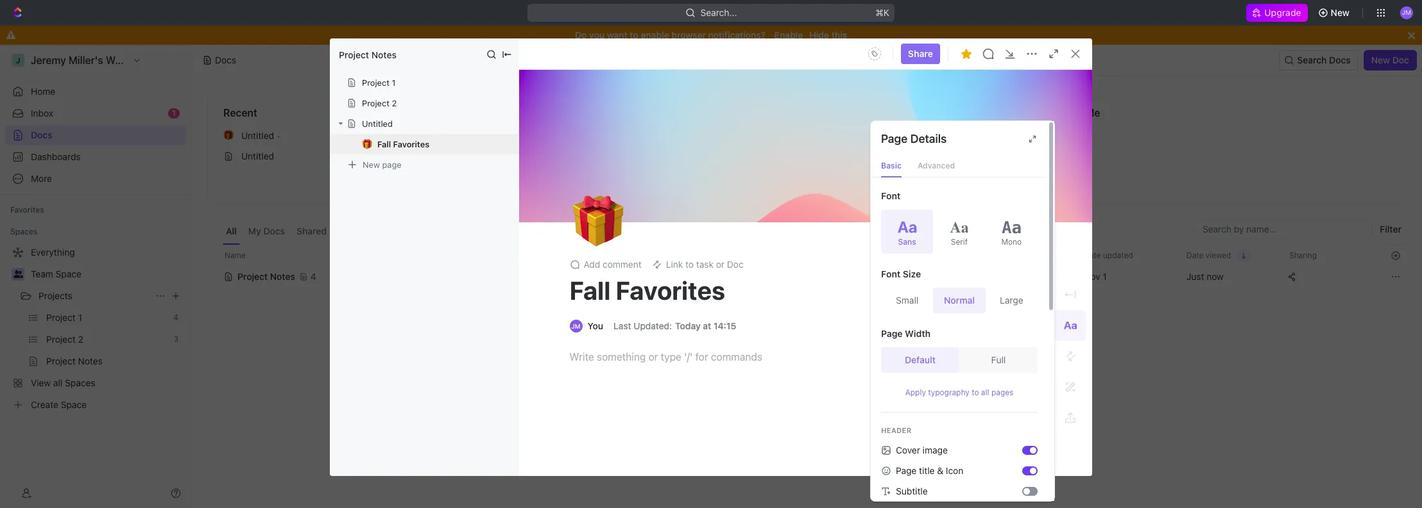 Task type: describe. For each thing, give the bounding box(es) containing it.
page width
[[881, 329, 931, 339]]

sidebar navigation
[[0, 45, 192, 509]]

do you want to enable browser notifications? enable hide this
[[575, 30, 847, 40]]

font size
[[881, 269, 921, 280]]

add comment
[[584, 259, 642, 270]]

docs up recent
[[215, 55, 236, 65]]

you
[[589, 30, 605, 40]]

tree inside sidebar navigation
[[5, 243, 186, 416]]

share
[[908, 48, 933, 59]]

page details
[[881, 132, 947, 146]]

my
[[248, 226, 261, 237]]

archived button
[[486, 219, 530, 245]]

to inside dropdown button
[[685, 259, 694, 270]]

docs inside "tab list"
[[263, 226, 285, 237]]

favorites inside the 🎁 fall favorites
[[393, 139, 429, 150]]

14:15
[[714, 321, 736, 332]]

viewed
[[1206, 251, 1231, 260]]

new for new
[[1331, 7, 1350, 18]]

header
[[881, 427, 912, 435]]

dashboards
[[31, 151, 81, 162]]

favorites button
[[5, 203, 49, 218]]

untitled link for created by me
[[1025, 146, 1396, 167]]

date for date viewed
[[1187, 251, 1204, 260]]

home link
[[5, 81, 186, 102]]

page for page width
[[881, 329, 903, 339]]

jm inside dropdown button
[[1402, 9, 1411, 16]]

image
[[923, 445, 948, 456]]

icon
[[946, 466, 963, 477]]

last
[[614, 321, 631, 332]]

enable
[[774, 30, 803, 40]]

updated
[[1103, 251, 1133, 260]]

search
[[1297, 55, 1327, 65]]

row containing project notes
[[207, 264, 1407, 290]]

date viewed
[[1187, 251, 1231, 260]]

want
[[607, 30, 627, 40]]

advanced
[[918, 161, 955, 171]]

font for font size
[[881, 269, 900, 280]]

link to task or doc
[[666, 259, 744, 270]]

new page
[[363, 159, 401, 170]]

cover
[[896, 445, 920, 456]]

archived
[[489, 226, 527, 237]]

4
[[311, 271, 316, 282]]

sans
[[898, 237, 916, 247]]

font for font
[[881, 191, 900, 201]]

table containing project notes
[[207, 245, 1407, 290]]

upgrade
[[1264, 7, 1301, 18]]

my docs
[[248, 226, 285, 237]]

🎁 button
[[362, 139, 377, 150]]

1 for nov 1
[[1103, 271, 1107, 282]]

• for created by me
[[1083, 131, 1087, 141]]

large
[[1000, 295, 1023, 306]]

all button
[[223, 219, 240, 245]]

new doc
[[1371, 55, 1409, 65]]

default
[[905, 355, 936, 366]]

🎁 down created
[[1030, 131, 1040, 141]]

team space link
[[31, 264, 184, 285]]

project inside row
[[237, 271, 268, 282]]

enable
[[641, 30, 669, 40]]

• for recent
[[277, 131, 281, 141]]

serif
[[951, 237, 968, 247]]

project notes inside project notes link
[[644, 130, 701, 141]]

dropdown menu image
[[864, 44, 885, 64]]

fall favorites
[[570, 275, 725, 305]]

upgrade link
[[1246, 4, 1308, 22]]

2 horizontal spatial to
[[972, 388, 979, 398]]

user group image
[[13, 271, 23, 279]]

now
[[1207, 271, 1224, 282]]

just
[[1187, 271, 1204, 282]]

at
[[703, 321, 711, 332]]

this
[[831, 30, 847, 40]]

⌘k
[[875, 7, 889, 18]]

basic
[[881, 161, 902, 171]]

spaces
[[10, 227, 37, 237]]

0 horizontal spatial to
[[630, 30, 638, 40]]

1 horizontal spatial project notes
[[339, 49, 397, 60]]

apply
[[905, 388, 926, 398]]

docs inside sidebar navigation
[[31, 130, 52, 141]]

tab list containing all
[[223, 219, 530, 245]]

subtitle
[[896, 486, 928, 497]]

normal
[[944, 295, 975, 306]]

mono
[[1001, 237, 1022, 247]]

team space
[[31, 269, 81, 280]]

untitled • for recent
[[241, 130, 281, 141]]

tags
[[935, 251, 952, 260]]

my docs button
[[245, 219, 288, 245]]

date updated button
[[1076, 246, 1141, 266]]

search docs button
[[1279, 50, 1358, 71]]

new button
[[1313, 3, 1357, 23]]

docs link
[[5, 125, 186, 146]]

page
[[382, 159, 401, 170]]

nov
[[1084, 271, 1100, 282]]

dashboards link
[[5, 147, 186, 167]]

nov 1
[[1084, 271, 1107, 282]]

projects
[[39, 291, 72, 302]]

details
[[910, 132, 947, 146]]



Task type: vqa. For each thing, say whether or not it's contained in the screenshot.
"alert" at the top
no



Task type: locate. For each thing, give the bounding box(es) containing it.
font down basic
[[881, 191, 900, 201]]

1 vertical spatial jm
[[571, 323, 581, 330]]

0 horizontal spatial fall
[[377, 139, 391, 150]]

to left all
[[972, 388, 979, 398]]

search...
[[700, 7, 737, 18]]

1 horizontal spatial fall
[[570, 275, 610, 305]]

1 vertical spatial to
[[685, 259, 694, 270]]

new inside button
[[1331, 7, 1350, 18]]

0 vertical spatial doc
[[1392, 55, 1409, 65]]

1 horizontal spatial doc
[[1392, 55, 1409, 65]]

2 horizontal spatial 1
[[1103, 271, 1107, 282]]

1 horizontal spatial date
[[1187, 251, 1204, 260]]

page down cover
[[896, 466, 917, 477]]

2 vertical spatial page
[[896, 466, 917, 477]]

just now
[[1187, 271, 1224, 282]]

1 vertical spatial fall
[[570, 275, 610, 305]]

title
[[919, 466, 935, 477]]

new down 🎁 dropdown button
[[363, 159, 380, 170]]

table
[[207, 245, 1407, 290]]

&
[[937, 466, 943, 477]]

1 vertical spatial new
[[1371, 55, 1390, 65]]

2 untitled • from the left
[[1048, 130, 1087, 141]]

untitled • for created by me
[[1048, 130, 1087, 141]]

do
[[575, 30, 587, 40]]

0 vertical spatial jm
[[1402, 9, 1411, 16]]

•
[[277, 131, 281, 141], [1083, 131, 1087, 141]]

today
[[675, 321, 701, 332]]

fall inside the 🎁 fall favorites
[[377, 139, 391, 150]]

0 horizontal spatial jm
[[571, 323, 581, 330]]

2 font from the top
[[881, 269, 900, 280]]

Search by name... text field
[[1203, 220, 1364, 239]]

row containing name
[[207, 245, 1407, 266]]

🎁 inside the 🎁 fall favorites
[[362, 139, 372, 149]]

docs right search
[[1329, 55, 1351, 65]]

2 • from the left
[[1083, 131, 1087, 141]]

column header inside table
[[207, 245, 221, 266]]

fall up new page
[[377, 139, 391, 150]]

sharing
[[1289, 251, 1317, 260]]

1 horizontal spatial jm
[[1402, 9, 1411, 16]]

updated:
[[634, 321, 672, 332]]

date up nov
[[1084, 251, 1101, 260]]

untitled link for recent
[[218, 146, 589, 167]]

0 horizontal spatial project notes
[[237, 271, 295, 282]]

0 vertical spatial project notes
[[339, 49, 397, 60]]

you
[[587, 321, 603, 332]]

typography
[[928, 388, 969, 398]]

favorites inside button
[[10, 205, 44, 215]]

0 vertical spatial fall
[[377, 139, 391, 150]]

0 horizontal spatial doc
[[727, 259, 744, 270]]

1 horizontal spatial notes
[[371, 49, 397, 60]]

🎁
[[223, 131, 234, 141], [1030, 131, 1040, 141], [362, 139, 372, 149], [572, 191, 623, 251]]

last updated: today at 14:15
[[614, 321, 736, 332]]

cell
[[207, 266, 221, 289]]

0 horizontal spatial untitled link
[[218, 146, 589, 167]]

add
[[584, 259, 600, 270]]

2 row from the top
[[207, 264, 1407, 290]]

2
[[392, 98, 397, 108]]

0 vertical spatial page
[[881, 132, 908, 146]]

🎁 up add
[[572, 191, 623, 251]]

2 vertical spatial to
[[972, 388, 979, 398]]

notifications?
[[708, 30, 766, 40]]

0 horizontal spatial date
[[1084, 251, 1101, 260]]

1 horizontal spatial new
[[1331, 7, 1350, 18]]

jm up new doc
[[1402, 9, 1411, 16]]

tree
[[5, 243, 186, 416]]

search docs
[[1297, 55, 1351, 65]]

1 horizontal spatial untitled link
[[1025, 146, 1396, 167]]

tab list
[[223, 219, 530, 245]]

project 2
[[362, 98, 397, 108]]

created
[[1030, 107, 1069, 119]]

1 horizontal spatial •
[[1083, 131, 1087, 141]]

1 vertical spatial page
[[881, 329, 903, 339]]

1 horizontal spatial 1
[[392, 78, 396, 88]]

doc inside new doc button
[[1392, 55, 1409, 65]]

to right link
[[685, 259, 694, 270]]

untitled • down recent
[[241, 130, 281, 141]]

2 horizontal spatial project notes
[[644, 130, 701, 141]]

new right "search docs" at right
[[1371, 55, 1390, 65]]

2 untitled link from the left
[[1025, 146, 1396, 167]]

1 vertical spatial project notes
[[644, 130, 701, 141]]

0 vertical spatial new
[[1331, 7, 1350, 18]]

page
[[881, 132, 908, 146], [881, 329, 903, 339], [896, 466, 917, 477]]

1 vertical spatial doc
[[727, 259, 744, 270]]

0 horizontal spatial untitled •
[[241, 130, 281, 141]]

jm button
[[1396, 3, 1417, 23]]

all
[[226, 226, 237, 237]]

space
[[56, 269, 81, 280]]

cover image
[[896, 445, 948, 456]]

project notes link
[[621, 126, 993, 146]]

apply typography to all pages
[[905, 388, 1013, 398]]

page left the width
[[881, 329, 903, 339]]

small
[[896, 295, 918, 306]]

all
[[981, 388, 989, 398]]

2 horizontal spatial new
[[1371, 55, 1390, 65]]

fall
[[377, 139, 391, 150], [570, 275, 610, 305]]

projects link
[[39, 286, 150, 307]]

0 horizontal spatial new
[[363, 159, 380, 170]]

comment
[[603, 259, 642, 270]]

inbox
[[31, 108, 53, 119]]

1 untitled link from the left
[[218, 146, 589, 167]]

2 date from the left
[[1187, 251, 1204, 260]]

1 vertical spatial font
[[881, 269, 900, 280]]

link to task or doc button
[[647, 256, 749, 274]]

2 vertical spatial notes
[[270, 271, 295, 282]]

font left size
[[881, 269, 900, 280]]

fall down add
[[570, 275, 610, 305]]

🎁 down recent
[[223, 131, 234, 141]]

doc right or
[[727, 259, 744, 270]]

0 vertical spatial 1
[[392, 78, 396, 88]]

to right want
[[630, 30, 638, 40]]

notes inside row
[[270, 271, 295, 282]]

page up basic
[[881, 132, 908, 146]]

0 vertical spatial notes
[[371, 49, 397, 60]]

docs
[[215, 55, 236, 65], [1329, 55, 1351, 65], [31, 130, 52, 141], [263, 226, 285, 237]]

1 • from the left
[[277, 131, 281, 141]]

tree containing team space
[[5, 243, 186, 416]]

project notes inside row
[[237, 271, 295, 282]]

doc inside link to task or doc dropdown button
[[727, 259, 744, 270]]

shared
[[297, 226, 327, 237]]

project 1
[[362, 78, 396, 88]]

2 horizontal spatial notes
[[676, 130, 701, 141]]

0 vertical spatial to
[[630, 30, 638, 40]]

untitled
[[362, 119, 393, 129], [241, 130, 274, 141], [1048, 130, 1080, 141], [241, 151, 274, 162], [1048, 151, 1080, 162]]

1 row from the top
[[207, 245, 1407, 266]]

column header
[[207, 245, 221, 266]]

doc
[[1392, 55, 1409, 65], [727, 259, 744, 270]]

jm left you
[[571, 323, 581, 330]]

recent
[[223, 107, 257, 119]]

2 vertical spatial project notes
[[237, 271, 295, 282]]

notes
[[371, 49, 397, 60], [676, 130, 701, 141], [270, 271, 295, 282]]

1 vertical spatial notes
[[676, 130, 701, 141]]

0 horizontal spatial notes
[[270, 271, 295, 282]]

date viewed button
[[1179, 246, 1250, 266]]

by
[[1071, 107, 1083, 119]]

row
[[207, 245, 1407, 266], [207, 264, 1407, 290]]

page for page details
[[881, 132, 908, 146]]

home
[[31, 86, 55, 97]]

favorites
[[627, 107, 671, 119], [393, 139, 429, 150], [10, 205, 44, 215], [616, 275, 725, 305]]

untitled • down created by me
[[1048, 130, 1087, 141]]

page for page title & icon
[[896, 466, 917, 477]]

date up just in the right of the page
[[1187, 251, 1204, 260]]

to
[[630, 30, 638, 40], [685, 259, 694, 270], [972, 388, 979, 398]]

1 font from the top
[[881, 191, 900, 201]]

1 inside row
[[1103, 271, 1107, 282]]

1 inside sidebar navigation
[[172, 108, 176, 118]]

shared button
[[293, 219, 330, 245]]

2 vertical spatial 1
[[1103, 271, 1107, 282]]

1 date from the left
[[1084, 251, 1101, 260]]

1 untitled • from the left
[[241, 130, 281, 141]]

0 horizontal spatial •
[[277, 131, 281, 141]]

or
[[716, 259, 725, 270]]

docs down 'inbox'
[[31, 130, 52, 141]]

new doc button
[[1363, 50, 1417, 71]]

🎁 up new page
[[362, 139, 372, 149]]

hide
[[809, 30, 829, 40]]

1 for project 1
[[392, 78, 396, 88]]

2 vertical spatial new
[[363, 159, 380, 170]]

1 horizontal spatial untitled •
[[1048, 130, 1087, 141]]

team
[[31, 269, 53, 280]]

date updated
[[1084, 251, 1133, 260]]

🎁 fall favorites
[[362, 139, 429, 150]]

jm
[[1402, 9, 1411, 16], [571, 323, 581, 330]]

task
[[696, 259, 714, 270]]

new up "search docs" at right
[[1331, 7, 1350, 18]]

0 horizontal spatial 1
[[172, 108, 176, 118]]

1 vertical spatial 1
[[172, 108, 176, 118]]

new inside button
[[1371, 55, 1390, 65]]

doc down 'jm' dropdown button at right
[[1392, 55, 1409, 65]]

date for date updated
[[1084, 251, 1101, 260]]

link
[[666, 259, 683, 270]]

created by me
[[1030, 107, 1100, 119]]

me
[[1085, 107, 1100, 119]]

name
[[225, 251, 246, 260]]

browser
[[671, 30, 706, 40]]

1 horizontal spatial to
[[685, 259, 694, 270]]

pages
[[991, 388, 1013, 398]]

new for new page
[[363, 159, 380, 170]]

untitled •
[[241, 130, 281, 141], [1048, 130, 1087, 141]]

0 vertical spatial font
[[881, 191, 900, 201]]

docs right my
[[263, 226, 285, 237]]

new for new doc
[[1371, 55, 1390, 65]]



